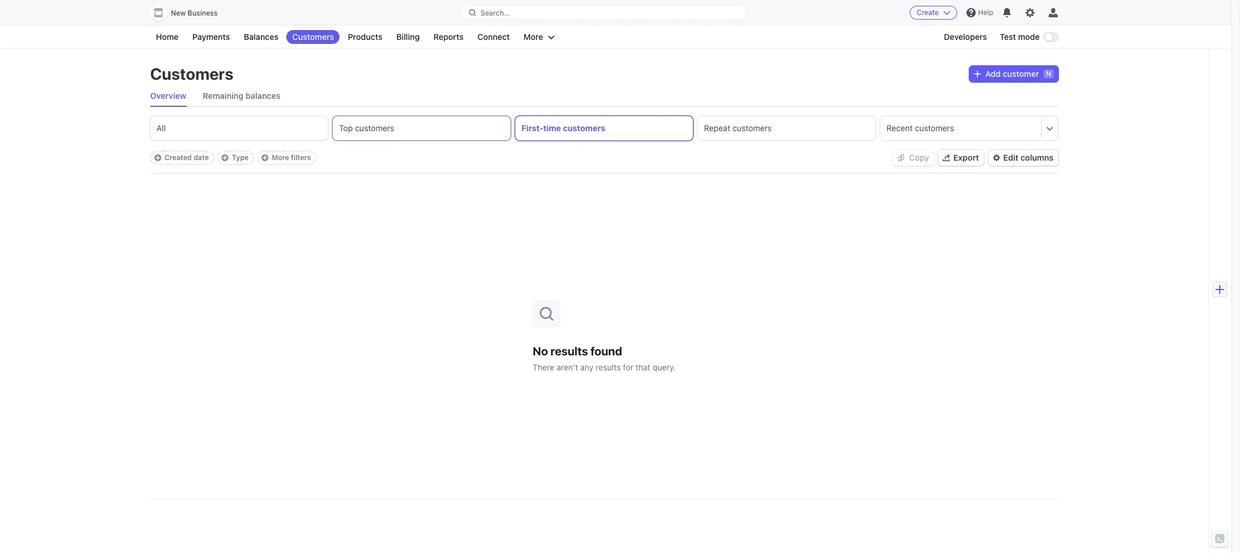Task type: vqa. For each thing, say whether or not it's contained in the screenshot.
customers related to Recent customers
yes



Task type: describe. For each thing, give the bounding box(es) containing it.
top customers
[[339, 123, 394, 133]]

balances
[[244, 32, 279, 42]]

payments
[[192, 32, 230, 42]]

filters
[[291, 153, 311, 162]]

add
[[986, 69, 1001, 79]]

repeat
[[704, 123, 731, 133]]

products link
[[342, 30, 388, 44]]

all
[[157, 123, 166, 133]]

more button
[[518, 30, 561, 44]]

n
[[1047, 69, 1052, 78]]

reports
[[434, 32, 464, 42]]

Search… search field
[[462, 5, 747, 20]]

created
[[165, 153, 192, 162]]

edit columns
[[1004, 153, 1054, 163]]

test
[[1000, 32, 1017, 42]]

balances
[[246, 91, 281, 101]]

svg image
[[974, 71, 981, 78]]

search…
[[481, 8, 510, 17]]

1 horizontal spatial customers
[[292, 32, 334, 42]]

customers for repeat customers
[[733, 123, 772, 133]]

open overflow menu image
[[1047, 125, 1054, 132]]

query.
[[653, 363, 676, 372]]

tab list containing all
[[150, 116, 1059, 141]]

products
[[348, 32, 383, 42]]

copy
[[910, 153, 930, 163]]

more for more
[[524, 32, 543, 42]]

connect link
[[472, 30, 516, 44]]

billing
[[397, 32, 420, 42]]

customers for recent customers
[[915, 123, 955, 133]]

recent
[[887, 123, 913, 133]]

balances link
[[238, 30, 284, 44]]

edit
[[1004, 153, 1019, 163]]

reports link
[[428, 30, 470, 44]]

home link
[[150, 30, 184, 44]]

connect
[[478, 32, 510, 42]]

date
[[194, 153, 209, 162]]

new
[[171, 9, 186, 17]]

remaining
[[203, 91, 244, 101]]

there
[[533, 363, 555, 372]]

any
[[581, 363, 594, 372]]

svg image
[[898, 155, 905, 161]]

tab list containing overview
[[150, 86, 1059, 107]]

new business button
[[150, 5, 229, 21]]

no
[[533, 345, 548, 358]]

found
[[591, 345, 623, 358]]

0 vertical spatial results
[[551, 345, 588, 358]]

remaining balances
[[203, 91, 281, 101]]



Task type: locate. For each thing, give the bounding box(es) containing it.
customers
[[355, 123, 394, 133], [563, 123, 606, 133], [733, 123, 772, 133], [915, 123, 955, 133]]

4 customers from the left
[[915, 123, 955, 133]]

customers for top customers
[[355, 123, 394, 133]]

customers left products
[[292, 32, 334, 42]]

payments link
[[187, 30, 236, 44]]

1 customers from the left
[[355, 123, 394, 133]]

more filters
[[272, 153, 311, 162]]

no results found there aren't any results for that query.
[[533, 345, 676, 372]]

add more filters image
[[262, 155, 268, 161]]

3 customers from the left
[[733, 123, 772, 133]]

type
[[232, 153, 249, 162]]

first-time customers link
[[515, 116, 693, 141]]

results
[[551, 345, 588, 358], [596, 363, 621, 372]]

customers right repeat
[[733, 123, 772, 133]]

all link
[[150, 116, 328, 141]]

customers right top
[[355, 123, 394, 133]]

export
[[954, 153, 980, 163]]

more for more filters
[[272, 153, 289, 162]]

0 horizontal spatial more
[[272, 153, 289, 162]]

repeat customers
[[704, 123, 772, 133]]

first-
[[522, 123, 544, 133]]

0 vertical spatial more
[[524, 32, 543, 42]]

help
[[979, 8, 994, 17]]

create
[[917, 8, 939, 17]]

export button
[[939, 150, 984, 166]]

more inside toolbar
[[272, 153, 289, 162]]

customers inside 'link'
[[563, 123, 606, 133]]

1 vertical spatial results
[[596, 363, 621, 372]]

1 vertical spatial more
[[272, 153, 289, 162]]

overview link
[[150, 86, 187, 106]]

test mode
[[1000, 32, 1040, 42]]

1 tab list from the top
[[150, 86, 1059, 107]]

2 customers from the left
[[563, 123, 606, 133]]

edit columns button
[[989, 150, 1059, 166]]

repeat customers link
[[698, 116, 876, 141]]

business
[[188, 9, 218, 17]]

results down found
[[596, 363, 621, 372]]

2 tab list from the top
[[150, 116, 1059, 141]]

mode
[[1019, 32, 1040, 42]]

tab list
[[150, 86, 1059, 107], [150, 116, 1059, 141]]

more right add more filters image
[[272, 153, 289, 162]]

more inside button
[[524, 32, 543, 42]]

0 vertical spatial tab list
[[150, 86, 1059, 107]]

add type image
[[222, 155, 229, 161]]

recent customers
[[887, 123, 955, 133]]

time
[[544, 123, 561, 133]]

toolbar containing created date
[[150, 151, 316, 165]]

0 vertical spatial customers
[[292, 32, 334, 42]]

1 horizontal spatial more
[[524, 32, 543, 42]]

customers up copy
[[915, 123, 955, 133]]

developers
[[944, 32, 988, 42]]

customers link
[[287, 30, 340, 44]]

for
[[623, 363, 634, 372]]

copy button
[[893, 150, 934, 166]]

developers link
[[939, 30, 993, 44]]

create button
[[910, 6, 958, 20]]

first-time customers
[[522, 123, 606, 133]]

remaining balances link
[[203, 86, 281, 106]]

top customers link
[[333, 116, 511, 141]]

more
[[524, 32, 543, 42], [272, 153, 289, 162]]

1 horizontal spatial results
[[596, 363, 621, 372]]

customers up overview
[[150, 64, 234, 83]]

customers
[[292, 32, 334, 42], [150, 64, 234, 83]]

0 horizontal spatial results
[[551, 345, 588, 358]]

customers right time
[[563, 123, 606, 133]]

new business
[[171, 9, 218, 17]]

billing link
[[391, 30, 426, 44]]

created date
[[165, 153, 209, 162]]

1 vertical spatial customers
[[150, 64, 234, 83]]

add customer
[[986, 69, 1040, 79]]

more right connect
[[524, 32, 543, 42]]

home
[[156, 32, 179, 42]]

that
[[636, 363, 651, 372]]

add created date image
[[154, 155, 161, 161]]

overview
[[150, 91, 187, 101]]

recent customers link
[[881, 116, 1042, 141]]

notifications image
[[1003, 8, 1012, 17]]

0 horizontal spatial customers
[[150, 64, 234, 83]]

columns
[[1021, 153, 1054, 163]]

aren't
[[557, 363, 578, 372]]

results up aren't
[[551, 345, 588, 358]]

top
[[339, 123, 353, 133]]

help button
[[963, 3, 999, 22]]

Search… text field
[[462, 5, 747, 20]]

toolbar
[[150, 151, 316, 165]]

customer
[[1003, 69, 1040, 79]]

1 vertical spatial tab list
[[150, 116, 1059, 141]]



